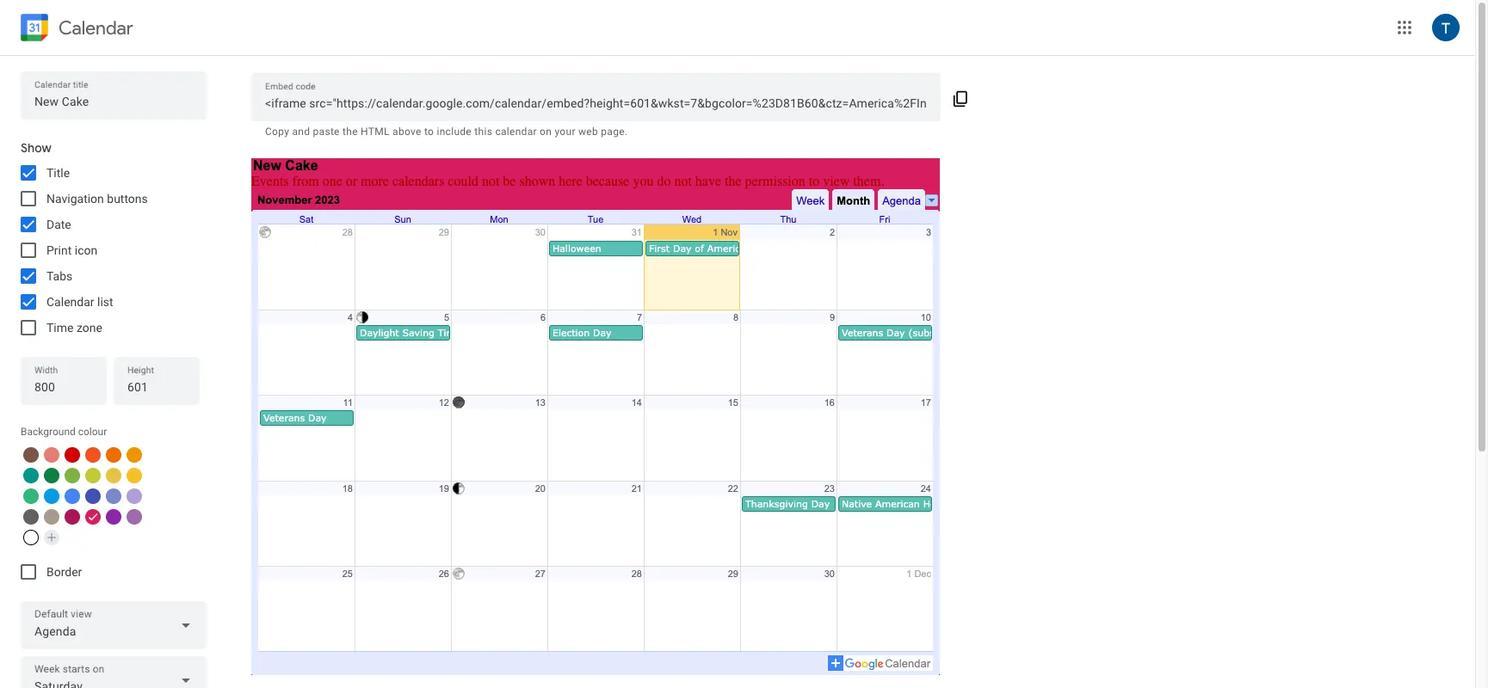 Task type: locate. For each thing, give the bounding box(es) containing it.
amethyst menu item
[[127, 510, 142, 525]]

calendar for calendar list
[[46, 295, 94, 309]]

1 vertical spatial calendar
[[46, 295, 94, 309]]

border
[[46, 566, 82, 579]]

content_copy button
[[941, 77, 981, 118]]

cherry blossom menu item
[[85, 510, 101, 525]]

basil menu item
[[44, 468, 59, 484]]

your
[[555, 126, 576, 138]]

the
[[343, 126, 358, 138]]

None field
[[21, 602, 207, 650], [21, 657, 207, 689], [21, 602, 207, 650], [21, 657, 207, 689]]

0 vertical spatial calendar
[[59, 16, 133, 39]]

buttons
[[107, 192, 148, 206]]

calendar
[[59, 16, 133, 39], [46, 295, 94, 309]]

citron menu item
[[106, 468, 121, 484]]

include
[[437, 126, 472, 138]]

tabs
[[46, 269, 73, 283]]

title
[[46, 166, 70, 180]]

web
[[579, 126, 598, 138]]

above
[[393, 126, 422, 138]]

to
[[424, 126, 434, 138]]

pistachio menu item
[[65, 468, 80, 484]]

None text field
[[34, 90, 193, 114], [265, 91, 927, 115], [34, 90, 193, 114], [265, 91, 927, 115]]

time zone
[[46, 321, 102, 335]]

sage menu item
[[23, 489, 39, 504]]

background colour
[[21, 426, 107, 438]]

icon
[[75, 244, 97, 257]]

blueberry menu item
[[85, 489, 101, 504]]

time
[[46, 321, 74, 335]]

navigation
[[46, 192, 104, 206]]

background
[[21, 426, 76, 438]]

list
[[97, 295, 113, 309]]

print
[[46, 244, 72, 257]]

None number field
[[34, 375, 93, 399], [127, 375, 186, 399], [34, 375, 93, 399], [127, 375, 186, 399]]

wisteria menu item
[[127, 489, 142, 504]]

avocado menu item
[[85, 468, 101, 484]]

html
[[361, 126, 390, 138]]

copy
[[265, 126, 289, 138]]

tangerine menu item
[[85, 448, 101, 463]]



Task type: describe. For each thing, give the bounding box(es) containing it.
colour
[[78, 426, 107, 438]]

cobalt menu item
[[65, 489, 80, 504]]

page.
[[601, 126, 628, 138]]

paste
[[313, 126, 340, 138]]

date
[[46, 218, 71, 232]]

mango menu item
[[127, 448, 142, 463]]

tomato menu item
[[65, 448, 80, 463]]

content_copy
[[953, 90, 970, 108]]

calendar link
[[17, 10, 133, 48]]

birch menu item
[[44, 510, 59, 525]]

pumpkin menu item
[[106, 448, 121, 463]]

on
[[540, 126, 552, 138]]

zone
[[77, 321, 102, 335]]

show
[[21, 140, 51, 156]]

lavender menu item
[[106, 489, 121, 504]]

copy and paste the html above to include this calendar on your web page.
[[265, 126, 628, 138]]

graphite menu item
[[23, 510, 39, 525]]

calendar for calendar
[[59, 16, 133, 39]]

print icon
[[46, 244, 97, 257]]

and
[[292, 126, 310, 138]]

navigation buttons
[[46, 192, 148, 206]]

eucalyptus menu item
[[23, 468, 39, 484]]

calendar list
[[46, 295, 113, 309]]

flamingo menu item
[[44, 448, 59, 463]]

calendar colour menu item
[[23, 530, 39, 546]]

this
[[475, 126, 493, 138]]

add custom colour menu item
[[44, 530, 59, 546]]

grape menu item
[[106, 510, 121, 525]]

beetroot menu item
[[65, 510, 80, 525]]

banana menu item
[[127, 468, 142, 484]]

calendar
[[495, 126, 537, 138]]

peacock menu item
[[44, 489, 59, 504]]

cocoa menu item
[[23, 448, 39, 463]]



Task type: vqa. For each thing, say whether or not it's contained in the screenshot.
Mango menu item
yes



